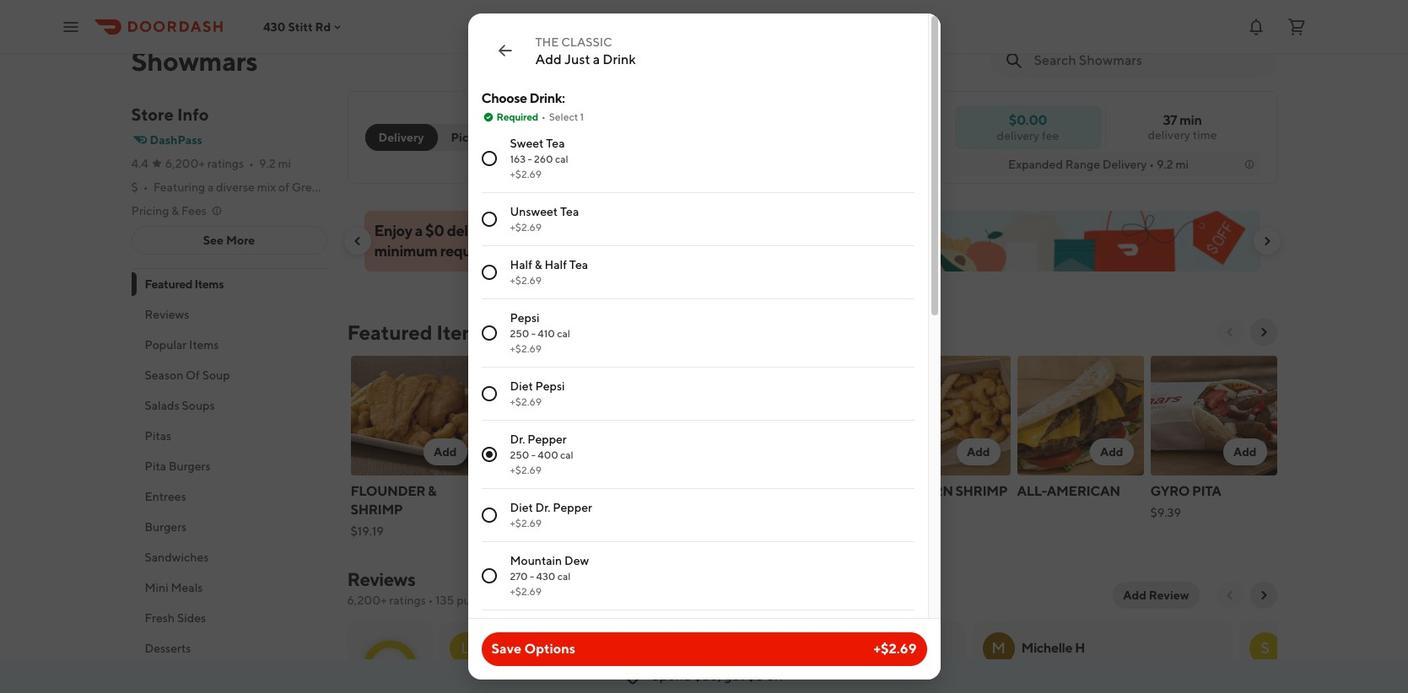 Task type: describe. For each thing, give the bounding box(es) containing it.
items inside button
[[189, 338, 219, 352]]

add button for gyro pita
[[1224, 439, 1267, 466]]

+$2.69 inside the sweet tea 163 - 260 cal +$2.69
[[510, 168, 542, 181]]

world famous fish sandwich $8.39
[[484, 484, 596, 538]]

american
[[1047, 484, 1120, 500]]

410
[[538, 327, 555, 340]]

meals
[[171, 581, 203, 595]]

off
[[767, 668, 784, 684]]

next button of carousel image
[[1260, 235, 1274, 248]]

add button for popcorn shrimp
[[957, 439, 1000, 466]]

Item Search search field
[[1034, 51, 1264, 70]]

salads soups button
[[131, 391, 327, 421]]

• right 5/17/23 on the left of page
[[558, 673, 562, 685]]

10 photos
[[1203, 0, 1257, 14]]

the for the classic add just a drink
[[535, 35, 559, 49]]

soup
[[202, 369, 230, 382]]

d
[[550, 641, 560, 657]]

$0
[[425, 222, 444, 240]]

9.2 mi
[[259, 157, 291, 170]]

+$2.69 inside dr. pepper 250 - 400 cal +$2.69
[[510, 464, 542, 477]]

1 horizontal spatial mi
[[1176, 158, 1189, 171]]

0 vertical spatial featured items
[[145, 278, 224, 291]]

0 horizontal spatial 6,200+
[[165, 157, 205, 170]]

pepsi 250 - 410 cal +$2.69
[[510, 311, 570, 355]]

• doordash order for 5/17/23
[[558, 673, 640, 685]]

items inside heading
[[436, 321, 489, 344]]

1 horizontal spatial 9.2
[[1157, 158, 1174, 171]]

season of soup
[[145, 369, 230, 382]]

see more button
[[132, 227, 326, 254]]

add for world famous fish sandwich
[[567, 446, 590, 459]]

37
[[1163, 112, 1177, 128]]

0 vertical spatial burgers
[[169, 460, 211, 473]]

• inside choose drink: group
[[542, 111, 546, 123]]

sweet
[[510, 137, 544, 150]]

your
[[547, 222, 577, 240]]

calabash shrimp* button
[[614, 353, 747, 550]]

sweet tea 163 - 260 cal +$2.69
[[510, 137, 569, 181]]

pricing
[[131, 204, 169, 218]]

sandwiches
[[145, 551, 209, 565]]

0 vertical spatial featured
[[145, 278, 192, 291]]

1
[[580, 111, 584, 123]]

spend $35, get $5 off
[[652, 668, 784, 684]]

review
[[1149, 589, 1189, 603]]

see more
[[203, 234, 255, 247]]

& for half
[[535, 258, 542, 272]]

250 inside dr. pepper 250 - 400 cal +$2.69
[[510, 449, 529, 462]]

shrimp inside the flounder & shrimp $19.19
[[351, 502, 403, 518]]

1 horizontal spatial delivery
[[1103, 158, 1147, 171]]

reviews
[[492, 594, 533, 608]]

featured items heading
[[347, 319, 489, 346]]

Delivery radio
[[365, 124, 438, 151]]

order methods option group
[[365, 124, 503, 151]]

0 vertical spatial 430
[[263, 20, 286, 33]]

10 photos button
[[1176, 0, 1267, 20]]

world famous fish sandwich image
[[484, 356, 611, 476]]

430 inside the mountain dew 270 - 430 cal +$2.69
[[536, 570, 555, 583]]

add inside "button"
[[1123, 589, 1147, 603]]

tea for unsweet
[[560, 205, 579, 219]]

• right $
[[143, 181, 148, 194]]

previous button of carousel image
[[351, 235, 364, 248]]

• down 37 min delivery time
[[1150, 158, 1155, 171]]

$8.39
[[484, 525, 515, 538]]

5/17/23
[[520, 673, 556, 685]]

the for the classic
[[751, 484, 777, 500]]

on
[[527, 222, 544, 240]]

featured inside heading
[[347, 321, 432, 344]]

0 vertical spatial 4.4
[[131, 157, 148, 170]]

save
[[492, 641, 522, 657]]

pita
[[1192, 484, 1222, 500]]

m
[[992, 640, 1006, 657]]

pita
[[145, 460, 166, 473]]

250 inside pepsi 250 - 410 cal +$2.69
[[510, 327, 529, 340]]

dialog containing add just a drink
[[468, 14, 941, 694]]

sandwiches button
[[131, 543, 327, 573]]

260
[[534, 153, 553, 165]]

doordash for 2/18/23
[[831, 673, 878, 685]]

store
[[131, 105, 174, 124]]

mini meals button
[[131, 573, 327, 603]]

fresh sides button
[[131, 603, 327, 634]]

next button of carousel image
[[1257, 326, 1270, 339]]

cal for dew
[[558, 570, 571, 583]]

& for flounder
[[428, 484, 436, 500]]

soups
[[182, 399, 215, 413]]

reviews for reviews 6,200+ ratings • 135 public reviews
[[347, 569, 415, 591]]

popular items
[[145, 338, 219, 352]]

h
[[1075, 641, 1085, 657]]

mini
[[145, 581, 168, 595]]

enjoy a $0 delivery fee on your first order, $5 subtotal minimum required.
[[374, 222, 725, 260]]

world
[[484, 484, 536, 500]]

classic for the classic add just a drink
[[561, 35, 612, 49]]

calabash shrimp* image
[[617, 356, 744, 476]]

add button for all-american
[[1090, 439, 1134, 466]]

tea inside half & half tea +$2.69
[[569, 258, 588, 272]]

add for all-american
[[1100, 446, 1124, 459]]

pickup
[[451, 131, 489, 144]]

+$2.69 inside half & half tea +$2.69
[[510, 274, 542, 287]]

reviews button
[[131, 300, 327, 330]]

popular
[[145, 338, 187, 352]]

choose
[[481, 90, 527, 106]]

a inside the classic add just a drink
[[593, 51, 600, 68]]

time
[[1193, 128, 1217, 142]]

diet dr. pepper +$2.69
[[510, 501, 592, 530]]

• left 9.2 mi
[[249, 157, 254, 170]]

gyro
[[1151, 484, 1190, 500]]

6,200+ inside reviews 6,200+ ratings • 135 public reviews
[[347, 594, 387, 608]]

burgers button
[[131, 512, 327, 543]]

subtotal
[[670, 222, 725, 240]]

delivery inside $0.00 delivery fee
[[997, 129, 1040, 142]]

delivery inside 37 min delivery time
[[1148, 128, 1191, 142]]

just
[[564, 51, 590, 68]]

range
[[1066, 158, 1100, 171]]

unsweet
[[510, 205, 558, 219]]

10
[[1203, 0, 1216, 14]]

reviews for reviews
[[145, 308, 189, 322]]

pita burgers button
[[131, 451, 327, 482]]

select
[[549, 111, 578, 123]]

6,200+ ratings •
[[165, 157, 254, 170]]

• inside reviews 6,200+ ratings • 135 public reviews
[[428, 594, 433, 608]]

info
[[177, 105, 209, 124]]

open menu image
[[61, 16, 81, 37]]

select promotional banner element
[[789, 272, 836, 302]]

fresh sides
[[145, 612, 206, 625]]

163
[[510, 153, 526, 165]]

2 half from the left
[[545, 258, 567, 272]]

430 stitt rd
[[263, 20, 331, 33]]

pitas button
[[131, 421, 327, 451]]

first
[[579, 222, 606, 240]]

1 horizontal spatial featured items
[[347, 321, 489, 344]]

+$2.69 inside the mountain dew 270 - 430 cal +$2.69
[[510, 586, 542, 598]]

0 horizontal spatial mi
[[278, 157, 291, 170]]

reviews link
[[347, 569, 415, 591]]



Task type: locate. For each thing, give the bounding box(es) containing it.
reviews
[[145, 308, 189, 322], [347, 569, 415, 591]]

diet
[[510, 380, 533, 393], [510, 501, 533, 515]]

1 horizontal spatial the
[[751, 484, 777, 500]]

1 order from the left
[[613, 673, 640, 685]]

0 vertical spatial pepper
[[528, 433, 567, 446]]

doordash for 5/17/23
[[564, 673, 611, 685]]

6,200+ down the reviews link
[[347, 594, 387, 608]]

all american image
[[1017, 356, 1144, 476]]

0 horizontal spatial &
[[171, 204, 179, 218]]

0 horizontal spatial reviews
[[145, 308, 189, 322]]

& right flounder
[[428, 484, 436, 500]]

a inside enjoy a $0 delivery fee on your first order, $5 subtotal minimum required.
[[415, 222, 423, 240]]

& left fees
[[171, 204, 179, 218]]

2 250 from the top
[[510, 449, 529, 462]]

featured items down see
[[145, 278, 224, 291]]

pepsi
[[510, 311, 540, 325], [536, 380, 565, 393]]

- right 270
[[530, 570, 534, 583]]

• right 2/18/23
[[825, 673, 829, 685]]

more
[[226, 234, 255, 247]]

1 • doordash order from the left
[[558, 673, 640, 685]]

add button for world famous fish sandwich
[[557, 439, 600, 466]]

drink:
[[530, 90, 565, 106]]

• left the 135
[[428, 594, 433, 608]]

all-
[[1017, 484, 1047, 500]]

0 vertical spatial ratings
[[207, 157, 244, 170]]

diet down pepsi 250 - 410 cal +$2.69
[[510, 380, 533, 393]]

• doordash order right 2/18/23
[[825, 673, 907, 685]]

1 vertical spatial fee
[[503, 222, 524, 240]]

• doordash order for 2/18/23
[[825, 673, 907, 685]]

1 vertical spatial pepsi
[[536, 380, 565, 393]]

fee inside enjoy a $0 delivery fee on your first order, $5 subtotal minimum required.
[[503, 222, 524, 240]]

add inside the classic add just a drink
[[535, 51, 562, 68]]

burgers down entrees
[[145, 521, 187, 534]]

- for dr.
[[531, 449, 536, 462]]

pepper up 400
[[528, 433, 567, 446]]

1 250 from the top
[[510, 327, 529, 340]]

popcorn shrimp
[[884, 484, 1008, 500]]

2 vertical spatial &
[[428, 484, 436, 500]]

reviews down $19.19
[[347, 569, 415, 591]]

1 horizontal spatial fee
[[1042, 129, 1059, 142]]

michelle
[[1022, 641, 1073, 657]]

sandwich
[[517, 502, 592, 518]]

0 vertical spatial 6,200+
[[165, 157, 205, 170]]

order,
[[608, 222, 647, 240]]

entrees button
[[131, 482, 327, 512]]

1 vertical spatial delivery
[[1103, 158, 1147, 171]]

0 vertical spatial reviews
[[145, 308, 189, 322]]

doordash right 2/18/23
[[831, 673, 878, 685]]

lashanda
[[488, 641, 547, 657]]

notification bell image
[[1246, 16, 1267, 37]]

dew
[[565, 554, 589, 568]]

0 horizontal spatial fee
[[503, 222, 524, 240]]

- for sweet
[[528, 153, 532, 165]]

430 stitt rd button
[[263, 20, 344, 33]]

diet for diet pepsi
[[510, 380, 533, 393]]

required.
[[440, 242, 501, 260]]

3 add button from the left
[[957, 439, 1000, 466]]

1 vertical spatial 6,200+
[[347, 594, 387, 608]]

cal right the 260
[[555, 153, 569, 165]]

delivery left pickup radio at the left of the page
[[378, 131, 424, 144]]

0 horizontal spatial • doordash order
[[558, 673, 640, 685]]

0 horizontal spatial doordash
[[564, 673, 611, 685]]

$5 inside enjoy a $0 delivery fee on your first order, $5 subtotal minimum required.
[[650, 222, 667, 240]]

all-american
[[1017, 484, 1120, 500]]

• select 1
[[542, 111, 584, 123]]

tea down 'first' on the left top
[[569, 258, 588, 272]]

$0.00
[[1009, 112, 1047, 128]]

0 horizontal spatial 430
[[263, 20, 286, 33]]

+$2.69 inside diet pepsi +$2.69
[[510, 396, 542, 408]]

0 horizontal spatial 4.4
[[131, 157, 148, 170]]

add for flounder & shrimp
[[434, 446, 457, 459]]

expanded range delivery • 9.2 mi image
[[1243, 158, 1256, 171]]

1 doordash from the left
[[564, 673, 611, 685]]

get
[[724, 668, 745, 684]]

0 horizontal spatial featured
[[145, 278, 192, 291]]

0 vertical spatial the
[[535, 35, 559, 49]]

half & half tea +$2.69
[[510, 258, 588, 287]]

- right 163
[[528, 153, 532, 165]]

desserts
[[145, 642, 191, 656]]

2 add button from the left
[[557, 439, 600, 466]]

pitas
[[145, 430, 171, 443]]

dr. inside 'diet dr. pepper +$2.69'
[[536, 501, 551, 515]]

tea
[[546, 137, 565, 150], [560, 205, 579, 219], [569, 258, 588, 272]]

0 items, open order cart image
[[1287, 16, 1307, 37]]

flounder & shrimp image
[[351, 356, 477, 476]]

the
[[535, 35, 559, 49], [751, 484, 777, 500]]

cal
[[555, 153, 569, 165], [557, 327, 570, 340], [560, 449, 574, 462], [558, 570, 571, 583]]

1 vertical spatial burgers
[[145, 521, 187, 534]]

1 horizontal spatial 6,200+
[[347, 594, 387, 608]]

add for gyro pita
[[1234, 446, 1257, 459]]

delivery up required.
[[447, 222, 500, 240]]

items left pepsi 250 - 410 cal +$2.69
[[436, 321, 489, 344]]

fee down $0.00
[[1042, 129, 1059, 142]]

Pickup radio
[[427, 124, 503, 151]]

0 horizontal spatial delivery
[[378, 131, 424, 144]]

mini meals
[[145, 581, 203, 595]]

featured
[[145, 278, 192, 291], [347, 321, 432, 344]]

tea up the 260
[[546, 137, 565, 150]]

1 horizontal spatial classic
[[779, 484, 836, 500]]

tea inside the sweet tea 163 - 260 cal +$2.69
[[546, 137, 565, 150]]

dialog
[[468, 14, 941, 694]]

mountain
[[510, 554, 562, 568]]

1 vertical spatial dr.
[[536, 501, 551, 515]]

tea up your
[[560, 205, 579, 219]]

$5 left the off
[[747, 668, 764, 684]]

0 horizontal spatial order
[[613, 673, 640, 685]]

0 vertical spatial &
[[171, 204, 179, 218]]

doordash
[[564, 673, 611, 685], [831, 673, 878, 685]]

classic down the classic image
[[779, 484, 836, 500]]

1 horizontal spatial • doordash order
[[825, 673, 907, 685]]

0 horizontal spatial shrimp
[[351, 502, 403, 518]]

0 horizontal spatial classic
[[561, 35, 612, 49]]

1 vertical spatial classic
[[779, 484, 836, 500]]

fee left on
[[503, 222, 524, 240]]

0 horizontal spatial 9.2
[[259, 157, 276, 170]]

0 horizontal spatial half
[[510, 258, 532, 272]]

public
[[457, 594, 490, 608]]

0 vertical spatial delivery
[[378, 131, 424, 144]]

delivery inside enjoy a $0 delivery fee on your first order, $5 subtotal minimum required.
[[447, 222, 500, 240]]

popcorn
[[884, 484, 953, 500]]

pepsi up 410
[[510, 311, 540, 325]]

diet inside 'diet dr. pepper +$2.69'
[[510, 501, 533, 515]]

1 horizontal spatial 430
[[536, 570, 555, 583]]

1 horizontal spatial dr.
[[536, 501, 551, 515]]

2 horizontal spatial delivery
[[1148, 128, 1191, 142]]

1 vertical spatial 430
[[536, 570, 555, 583]]

1 vertical spatial ratings
[[389, 594, 426, 608]]

$5
[[650, 222, 667, 240], [747, 668, 764, 684]]

diet inside diet pepsi +$2.69
[[510, 380, 533, 393]]

delivery left "time"
[[1148, 128, 1191, 142]]

1 vertical spatial 4.4
[[377, 658, 402, 677]]

- inside the mountain dew 270 - 430 cal +$2.69
[[530, 570, 534, 583]]

0 horizontal spatial $5
[[650, 222, 667, 240]]

cal inside the sweet tea 163 - 260 cal +$2.69
[[555, 153, 569, 165]]

shrimp*
[[617, 502, 674, 518]]

1 diet from the top
[[510, 380, 533, 393]]

shrimp down flounder
[[351, 502, 403, 518]]

calabash
[[617, 484, 690, 500]]

reviews 6,200+ ratings • 135 public reviews
[[347, 569, 533, 608]]

ratings left 9.2 mi
[[207, 157, 244, 170]]

9.2 down 37 min delivery time
[[1157, 158, 1174, 171]]

1 horizontal spatial $5
[[747, 668, 764, 684]]

- left 400
[[531, 449, 536, 462]]

9.2 right 6,200+ ratings •
[[259, 157, 276, 170]]

0 vertical spatial dr.
[[510, 433, 525, 446]]

order for 5/17/23
[[613, 673, 640, 685]]

diet down the world
[[510, 501, 533, 515]]

delivery inside "radio"
[[378, 131, 424, 144]]

minimum
[[374, 242, 438, 260]]

see
[[203, 234, 224, 247]]

expanded
[[1008, 158, 1063, 171]]

1 add button from the left
[[424, 439, 467, 466]]

dr. down "famous" on the bottom left of page
[[536, 501, 551, 515]]

order for 2/18/23
[[880, 673, 907, 685]]

& inside the flounder & shrimp $19.19
[[428, 484, 436, 500]]

featured down minimum
[[347, 321, 432, 344]]

$
[[131, 181, 138, 194]]

6,200+ down dashpass on the left top
[[165, 157, 205, 170]]

the classic add just a drink
[[535, 35, 636, 68]]

items up of
[[189, 338, 219, 352]]

1 vertical spatial diet
[[510, 501, 533, 515]]

1 vertical spatial 250
[[510, 449, 529, 462]]

salads
[[145, 399, 180, 413]]

classic up just
[[561, 35, 612, 49]]

delivery right range
[[1103, 158, 1147, 171]]

reviews up popular
[[145, 308, 189, 322]]

cal for pepper
[[560, 449, 574, 462]]

1 horizontal spatial ratings
[[389, 594, 426, 608]]

& down on
[[535, 258, 542, 272]]

reviews inside reviews 6,200+ ratings • 135 public reviews
[[347, 569, 415, 591]]

1 horizontal spatial a
[[593, 51, 600, 68]]

dr. down diet pepsi +$2.69
[[510, 433, 525, 446]]

2 doordash from the left
[[831, 673, 878, 685]]

dashpass
[[150, 133, 202, 147]]

0 horizontal spatial a
[[415, 222, 423, 240]]

doordash down options
[[564, 673, 611, 685]]

cal for tea
[[555, 153, 569, 165]]

&
[[171, 204, 179, 218], [535, 258, 542, 272], [428, 484, 436, 500]]

None radio
[[481, 151, 497, 166], [481, 212, 497, 227], [481, 265, 497, 280], [481, 326, 497, 341], [481, 386, 497, 402], [481, 151, 497, 166], [481, 212, 497, 227], [481, 265, 497, 280], [481, 326, 497, 341], [481, 386, 497, 402]]

the classic image
[[751, 356, 877, 476]]

+$2.69 inside pepsi 250 - 410 cal +$2.69
[[510, 343, 542, 355]]

pepper inside dr. pepper 250 - 400 cal +$2.69
[[528, 433, 567, 446]]

choose drink: group
[[481, 89, 914, 694]]

$5 right order,
[[650, 222, 667, 240]]

0 horizontal spatial dr.
[[510, 433, 525, 446]]

tea for sweet
[[546, 137, 565, 150]]

• down drink:
[[542, 111, 546, 123]]

enjoy
[[374, 222, 412, 240]]

add button for flounder & shrimp
[[424, 439, 467, 466]]

2 vertical spatial tea
[[569, 258, 588, 272]]

1 vertical spatial featured items
[[347, 321, 489, 344]]

400
[[538, 449, 558, 462]]

rd
[[315, 20, 331, 33]]

tea inside unsweet tea +$2.69
[[560, 205, 579, 219]]

min
[[1180, 112, 1202, 128]]

required
[[497, 111, 538, 123]]

mi down 37 min delivery time
[[1176, 158, 1189, 171]]

5 add button from the left
[[1224, 439, 1267, 466]]

1 horizontal spatial shrimp
[[956, 484, 1008, 500]]

0 vertical spatial fee
[[1042, 129, 1059, 142]]

cal right 400
[[560, 449, 574, 462]]

1 vertical spatial the
[[751, 484, 777, 500]]

0 vertical spatial $5
[[650, 222, 667, 240]]

- left 410
[[531, 327, 536, 340]]

flounder & shrimp $19.19
[[351, 484, 436, 538]]

calabash shrimp*
[[617, 484, 690, 518]]

1 vertical spatial featured
[[347, 321, 432, 344]]

1 horizontal spatial order
[[880, 673, 907, 685]]

the classic
[[751, 484, 836, 500]]

+$2.69 inside 'diet dr. pepper +$2.69'
[[510, 517, 542, 530]]

gyro pita image
[[1151, 356, 1277, 476]]

cal down dew
[[558, 570, 571, 583]]

1 vertical spatial a
[[415, 222, 423, 240]]

mi right 6,200+ ratings •
[[278, 157, 291, 170]]

cal right 410
[[557, 327, 570, 340]]

1 vertical spatial $5
[[747, 668, 764, 684]]

cal inside dr. pepper 250 - 400 cal +$2.69
[[560, 449, 574, 462]]

1 vertical spatial tea
[[560, 205, 579, 219]]

dr. inside dr. pepper 250 - 400 cal +$2.69
[[510, 433, 525, 446]]

& inside pricing & fees 'button'
[[171, 204, 179, 218]]

• doordash order
[[558, 673, 640, 685], [825, 673, 907, 685]]

- inside pepsi 250 - 410 cal +$2.69
[[531, 327, 536, 340]]

previous image
[[1223, 589, 1237, 603]]

pepper down "famous" on the bottom left of page
[[553, 501, 592, 515]]

1 half from the left
[[510, 258, 532, 272]]

half down your
[[545, 258, 567, 272]]

spend
[[652, 668, 691, 684]]

l
[[461, 640, 470, 657]]

0 vertical spatial classic
[[561, 35, 612, 49]]

1 horizontal spatial 4.4
[[377, 658, 402, 677]]

0 horizontal spatial delivery
[[447, 222, 500, 240]]

1 vertical spatial pepper
[[553, 501, 592, 515]]

430 left stitt
[[263, 20, 286, 33]]

flounder
[[351, 484, 426, 500]]

cal inside the mountain dew 270 - 430 cal +$2.69
[[558, 570, 571, 583]]

$19.19
[[351, 525, 384, 538]]

add for popcorn shrimp
[[967, 446, 990, 459]]

gyro pita $9.39
[[1151, 484, 1222, 520]]

1 horizontal spatial featured
[[347, 321, 432, 344]]

0 vertical spatial a
[[593, 51, 600, 68]]

0 horizontal spatial ratings
[[207, 157, 244, 170]]

- inside dr. pepper 250 - 400 cal +$2.69
[[531, 449, 536, 462]]

0 vertical spatial pepsi
[[510, 311, 540, 325]]

shrimp left all-
[[956, 484, 1008, 500]]

a left $0
[[415, 222, 423, 240]]

salads soups
[[145, 399, 215, 413]]

season
[[145, 369, 183, 382]]

• doordash order down d
[[558, 673, 640, 685]]

None radio
[[481, 447, 497, 462], [481, 508, 497, 523], [481, 569, 497, 584], [481, 447, 497, 462], [481, 508, 497, 523], [481, 569, 497, 584]]

250 left 410
[[510, 327, 529, 340]]

pita burgers
[[145, 460, 211, 473]]

classic
[[561, 35, 612, 49], [779, 484, 836, 500]]

1 vertical spatial shrimp
[[351, 502, 403, 518]]

- for mountain
[[530, 570, 534, 583]]

pepper inside 'diet dr. pepper +$2.69'
[[553, 501, 592, 515]]

diet for diet dr. pepper
[[510, 501, 533, 515]]

fee inside $0.00 delivery fee
[[1042, 129, 1059, 142]]

0 vertical spatial 250
[[510, 327, 529, 340]]

- inside the sweet tea 163 - 260 cal +$2.69
[[528, 153, 532, 165]]

pepsi inside pepsi 250 - 410 cal +$2.69
[[510, 311, 540, 325]]

pepsi down 410
[[536, 380, 565, 393]]

classic inside 'button'
[[779, 484, 836, 500]]

burgers right pita
[[169, 460, 211, 473]]

famous
[[538, 484, 596, 500]]

classic inside the classic add just a drink
[[561, 35, 612, 49]]

ratings down the reviews link
[[389, 594, 426, 608]]

cal inside pepsi 250 - 410 cal +$2.69
[[557, 327, 570, 340]]

0 vertical spatial diet
[[510, 380, 533, 393]]

a right just
[[593, 51, 600, 68]]

1 horizontal spatial half
[[545, 258, 567, 272]]

1 horizontal spatial &
[[428, 484, 436, 500]]

the inside 'button'
[[751, 484, 777, 500]]

& inside half & half tea +$2.69
[[535, 258, 542, 272]]

half down on
[[510, 258, 532, 272]]

dr. pepper 250 - 400 cal +$2.69
[[510, 433, 574, 477]]

the inside the classic add just a drink
[[535, 35, 559, 49]]

430 down mountain
[[536, 570, 555, 583]]

0 vertical spatial shrimp
[[956, 484, 1008, 500]]

stitt
[[288, 20, 313, 33]]

4 add button from the left
[[1090, 439, 1134, 466]]

previous button of carousel image
[[1223, 326, 1237, 339]]

+$2.69 inside unsweet tea +$2.69
[[510, 221, 542, 234]]

pepsi inside diet pepsi +$2.69
[[536, 380, 565, 393]]

of
[[186, 369, 200, 382]]

featured items down minimum
[[347, 321, 489, 344]]

michelle h
[[1022, 641, 1085, 657]]

back image
[[495, 41, 515, 61]]

250 left 400
[[510, 449, 529, 462]]

items up reviews button
[[195, 278, 224, 291]]

1 horizontal spatial delivery
[[997, 129, 1040, 142]]

$35,
[[694, 668, 722, 684]]

sides
[[177, 612, 206, 625]]

1 horizontal spatial doordash
[[831, 673, 878, 685]]

1 vertical spatial &
[[535, 258, 542, 272]]

desserts button
[[131, 634, 327, 664]]

drink
[[603, 51, 636, 68]]

add
[[535, 51, 562, 68], [434, 446, 457, 459], [567, 446, 590, 459], [967, 446, 990, 459], [1100, 446, 1124, 459], [1234, 446, 1257, 459], [1123, 589, 1147, 603]]

next image
[[1257, 589, 1270, 603]]

$9.39
[[1151, 506, 1181, 520]]

1 horizontal spatial reviews
[[347, 569, 415, 591]]

2 horizontal spatial &
[[535, 258, 542, 272]]

classic for the classic
[[779, 484, 836, 500]]

& for pricing
[[171, 204, 179, 218]]

featured up popular
[[145, 278, 192, 291]]

options
[[524, 641, 576, 657]]

1 vertical spatial reviews
[[347, 569, 415, 591]]

0 horizontal spatial the
[[535, 35, 559, 49]]

reviews inside button
[[145, 308, 189, 322]]

2 order from the left
[[880, 673, 907, 685]]

0 vertical spatial tea
[[546, 137, 565, 150]]

2 • doordash order from the left
[[825, 673, 907, 685]]

6,200+
[[165, 157, 205, 170], [347, 594, 387, 608]]

0 horizontal spatial featured items
[[145, 278, 224, 291]]

popcorn shrimp image
[[884, 356, 1011, 476]]

2 diet from the top
[[510, 501, 533, 515]]

ratings inside reviews 6,200+ ratings • 135 public reviews
[[389, 594, 426, 608]]

delivery down $0.00
[[997, 129, 1040, 142]]



Task type: vqa. For each thing, say whether or not it's contained in the screenshot.
Dr. Pepper 250 - 400 cal +$2.69
yes



